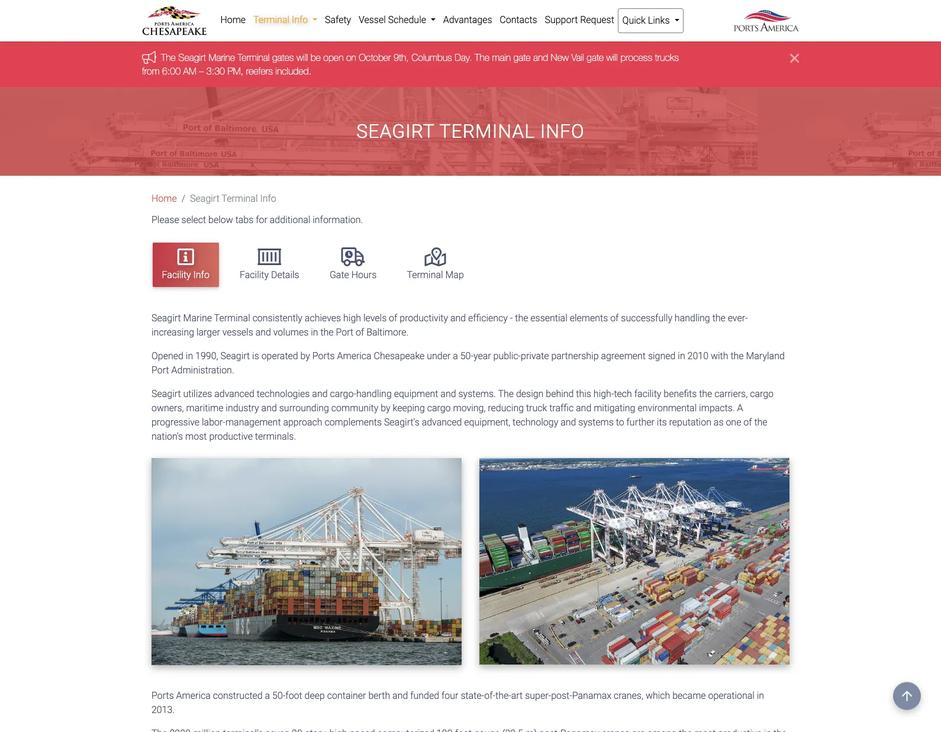 Task type: locate. For each thing, give the bounding box(es) containing it.
and down traffic
[[561, 417, 576, 428]]

container
[[327, 690, 366, 702]]

marine
[[209, 52, 235, 63], [183, 313, 212, 324]]

0 horizontal spatial facility
[[162, 269, 191, 281]]

1 horizontal spatial cargo
[[750, 389, 774, 400]]

1 vertical spatial home link
[[152, 193, 177, 204]]

info
[[292, 14, 308, 25], [541, 120, 585, 143], [260, 193, 276, 204], [193, 269, 210, 281]]

1 horizontal spatial home
[[221, 14, 246, 25]]

handling up "community"
[[356, 389, 392, 400]]

0 horizontal spatial advanced
[[214, 389, 255, 400]]

1 horizontal spatial seagirt terminal info
[[357, 120, 585, 143]]

impacts.
[[699, 403, 735, 414]]

0 horizontal spatial port
[[152, 365, 169, 376]]

a right under
[[453, 351, 458, 362]]

ports down achieves
[[313, 351, 335, 362]]

successfully
[[621, 313, 673, 324]]

home link up please
[[152, 193, 177, 204]]

ports inside ports america constructed a 50-foot deep container berth and funded four state-of-the-art super-post-panamax cranes, which became operational in 2013.
[[152, 690, 174, 702]]

0 horizontal spatial a
[[265, 690, 270, 702]]

equipment
[[394, 389, 439, 400]]

and left 'new'
[[533, 52, 548, 63]]

0 horizontal spatial seagirt terminal image
[[152, 459, 462, 666]]

2 facility from the left
[[240, 269, 269, 281]]

1 horizontal spatial seagirt terminal image
[[480, 459, 790, 665]]

0 horizontal spatial ports
[[152, 690, 174, 702]]

seagirt inside seagirt marine terminal consistently achieves high levels of productivity and efficiency - the essential elements of successfully handling the ever- increasing larger vessels and volumes in the port of baltimore.
[[152, 313, 181, 324]]

50- right under
[[461, 351, 474, 362]]

1 horizontal spatial facility
[[240, 269, 269, 281]]

of right one
[[744, 417, 752, 428]]

below
[[208, 214, 233, 226]]

main
[[492, 52, 511, 63]]

the seagirt marine terminal gates will be open on october 9th, columbus day. the main gate and new vail gate will process trucks from 6:00 am – 3:30 pm, reefers included. alert
[[0, 42, 942, 87]]

home link left terminal info at the top
[[217, 8, 250, 32]]

contacts link
[[496, 8, 541, 32]]

2013.
[[152, 705, 175, 716]]

facility for facility details
[[240, 269, 269, 281]]

complements
[[325, 417, 382, 428]]

opened
[[152, 351, 184, 362]]

operational
[[709, 690, 755, 702]]

process
[[621, 52, 653, 63]]

0 horizontal spatial america
[[176, 690, 211, 702]]

will left "be"
[[297, 52, 308, 63]]

in down achieves
[[311, 327, 318, 338]]

1 vertical spatial home
[[152, 193, 177, 204]]

be
[[311, 52, 321, 63]]

and down consistently
[[256, 327, 271, 338]]

cargo right carriers, on the right of the page
[[750, 389, 774, 400]]

1 vertical spatial by
[[381, 403, 391, 414]]

reefers
[[246, 66, 273, 76]]

am
[[183, 66, 197, 76]]

terminal inside seagirt marine terminal consistently achieves high levels of productivity and efficiency - the essential elements of successfully handling the ever- increasing larger vessels and volumes in the port of baltimore.
[[214, 313, 250, 324]]

levels
[[364, 313, 387, 324]]

america left constructed on the bottom of page
[[176, 690, 211, 702]]

and left efficiency
[[451, 313, 466, 324]]

operated
[[262, 351, 298, 362]]

0 vertical spatial home link
[[217, 8, 250, 32]]

1 horizontal spatial america
[[337, 351, 372, 362]]

1 vertical spatial ports
[[152, 690, 174, 702]]

art
[[512, 690, 523, 702]]

port down high
[[336, 327, 354, 338]]

0 horizontal spatial the
[[161, 52, 176, 63]]

the right 'with'
[[731, 351, 744, 362]]

reducing
[[488, 403, 524, 414]]

tab list
[[147, 237, 799, 293]]

home inside 'link'
[[221, 14, 246, 25]]

links
[[648, 15, 670, 26]]

0 horizontal spatial by
[[301, 351, 310, 362]]

0 horizontal spatial will
[[297, 52, 308, 63]]

home up please
[[152, 193, 177, 204]]

terminal inside the seagirt marine terminal gates will be open on october 9th, columbus day. the main gate and new vail gate will process trucks from 6:00 am – 3:30 pm, reefers included.
[[238, 52, 270, 63]]

port down the opened
[[152, 365, 169, 376]]

0 vertical spatial port
[[336, 327, 354, 338]]

advanced down moving,
[[422, 417, 462, 428]]

is
[[252, 351, 259, 362]]

gate right vail
[[587, 52, 604, 63]]

open
[[324, 52, 344, 63]]

1 vertical spatial port
[[152, 365, 169, 376]]

1 horizontal spatial a
[[453, 351, 458, 362]]

1 horizontal spatial handling
[[675, 313, 710, 324]]

1 horizontal spatial will
[[607, 52, 618, 63]]

ports up '2013.'
[[152, 690, 174, 702]]

select
[[182, 214, 206, 226]]

terminal map link
[[398, 243, 474, 287]]

handling inside the seagirt utilizes advanced technologies and cargo-handling equipment and systems. the design behind this high-tech facility benefits the carriers, cargo owners, maritime industry and surrounding community by keeping cargo moving, reducing truck traffic and mitigating environmental impacts.  a progressive labor-management approach complements seagirt's advanced equipment, technology and systems to further its reputation as one of the nation's most productive terminals.
[[356, 389, 392, 400]]

gate hours link
[[320, 243, 386, 287]]

1 horizontal spatial ports
[[313, 351, 335, 362]]

advantages
[[443, 14, 492, 25]]

america
[[337, 351, 372, 362], [176, 690, 211, 702]]

the up 6:00
[[161, 52, 176, 63]]

maryland
[[746, 351, 785, 362]]

to
[[616, 417, 625, 428]]

the up reducing
[[498, 389, 514, 400]]

became
[[673, 690, 706, 702]]

a left foot
[[265, 690, 270, 702]]

the right one
[[755, 417, 768, 428]]

seagirt
[[178, 52, 206, 63], [357, 120, 435, 143], [190, 193, 220, 204], [152, 313, 181, 324], [221, 351, 250, 362], [152, 389, 181, 400]]

tab panel containing seagirt marine terminal consistently achieves high levels of productivity and efficiency - the essential elements of successfully handling the ever- increasing larger vessels and volumes in the port of baltimore.
[[143, 312, 799, 733]]

0 horizontal spatial seagirt terminal info
[[190, 193, 276, 204]]

surrounding
[[279, 403, 329, 414]]

0 horizontal spatial home
[[152, 193, 177, 204]]

0 horizontal spatial gate
[[514, 52, 531, 63]]

utilizes
[[183, 389, 212, 400]]

0 vertical spatial marine
[[209, 52, 235, 63]]

50-
[[461, 351, 474, 362], [272, 690, 286, 702]]

1 horizontal spatial 50-
[[461, 351, 474, 362]]

truck
[[526, 403, 547, 414]]

keeping
[[393, 403, 425, 414]]

0 vertical spatial home
[[221, 14, 246, 25]]

facility
[[635, 389, 662, 400]]

50- left deep in the left bottom of the page
[[272, 690, 286, 702]]

the right day.
[[475, 52, 490, 63]]

seagirt terminal info
[[357, 120, 585, 143], [190, 193, 276, 204]]

elements
[[570, 313, 608, 324]]

by inside opened in 1990, seagirt is operated by ports america chesapeake under a 50-year public-private partnership agreement signed in 2010 with the maryland port administration.
[[301, 351, 310, 362]]

facility down please
[[162, 269, 191, 281]]

marine up 3:30
[[209, 52, 235, 63]]

advantages link
[[440, 8, 496, 32]]

1 horizontal spatial port
[[336, 327, 354, 338]]

handling
[[675, 313, 710, 324], [356, 389, 392, 400]]

2 will from the left
[[607, 52, 618, 63]]

support request
[[545, 14, 615, 25]]

cargo down equipment
[[427, 403, 451, 414]]

of up 'baltimore.' at the left
[[389, 313, 398, 324]]

0 vertical spatial advanced
[[214, 389, 255, 400]]

please
[[152, 214, 179, 226]]

quick links
[[623, 15, 672, 26]]

will left process
[[607, 52, 618, 63]]

of down high
[[356, 327, 364, 338]]

traffic
[[550, 403, 574, 414]]

by right operated
[[301, 351, 310, 362]]

1 seagirt terminal image from the left
[[152, 459, 462, 666]]

advanced up industry
[[214, 389, 255, 400]]

mitigating
[[594, 403, 636, 414]]

1 facility from the left
[[162, 269, 191, 281]]

0 vertical spatial handling
[[675, 313, 710, 324]]

america down high
[[337, 351, 372, 362]]

tab list containing facility info
[[147, 237, 799, 293]]

home left terminal info at the top
[[221, 14, 246, 25]]

and down technologies
[[262, 403, 277, 414]]

gate right main
[[514, 52, 531, 63]]

cranes,
[[614, 690, 644, 702]]

the seagirt marine terminal gates will be open on october 9th, columbus day. the main gate and new vail gate will process trucks from 6:00 am – 3:30 pm, reefers included. link
[[142, 52, 679, 76]]

in right operational
[[757, 690, 765, 702]]

of right elements
[[611, 313, 619, 324]]

0 horizontal spatial cargo
[[427, 403, 451, 414]]

marine inside seagirt marine terminal consistently achieves high levels of productivity and efficiency - the essential elements of successfully handling the ever- increasing larger vessels and volumes in the port of baltimore.
[[183, 313, 212, 324]]

0 horizontal spatial handling
[[356, 389, 392, 400]]

facility left details
[[240, 269, 269, 281]]

0 horizontal spatial 50-
[[272, 690, 286, 702]]

1 vertical spatial advanced
[[422, 417, 462, 428]]

and up surrounding at the left of page
[[312, 389, 328, 400]]

1 vertical spatial handling
[[356, 389, 392, 400]]

home for the rightmost home 'link'
[[221, 14, 246, 25]]

1 horizontal spatial gate
[[587, 52, 604, 63]]

port inside opened in 1990, seagirt is operated by ports america chesapeake under a 50-year public-private partnership agreement signed in 2010 with the maryland port administration.
[[152, 365, 169, 376]]

cargo
[[750, 389, 774, 400], [427, 403, 451, 414]]

by up seagirt's
[[381, 403, 391, 414]]

a
[[738, 403, 744, 414]]

–
[[199, 66, 204, 76]]

private
[[521, 351, 549, 362]]

2 gate from the left
[[587, 52, 604, 63]]

and up moving,
[[441, 389, 456, 400]]

nation's
[[152, 431, 183, 443]]

maritime
[[186, 403, 223, 414]]

and down this at bottom
[[576, 403, 592, 414]]

ports inside opened in 1990, seagirt is operated by ports america chesapeake under a 50-year public-private partnership agreement signed in 2010 with the maryland port administration.
[[313, 351, 335, 362]]

as
[[714, 417, 724, 428]]

tab panel
[[143, 312, 799, 733]]

1 vertical spatial a
[[265, 690, 270, 702]]

marine up the larger
[[183, 313, 212, 324]]

6:00
[[162, 66, 181, 76]]

schedule
[[388, 14, 426, 25]]

chesapeake
[[374, 351, 425, 362]]

0 vertical spatial by
[[301, 351, 310, 362]]

opened in 1990, seagirt is operated by ports america chesapeake under a 50-year public-private partnership agreement signed in 2010 with the maryland port administration.
[[152, 351, 785, 376]]

the inside the seagirt utilizes advanced technologies and cargo-handling equipment and systems. the design behind this high-tech facility benefits the carriers, cargo owners, maritime industry and surrounding community by keeping cargo moving, reducing truck traffic and mitigating environmental impacts.  a progressive labor-management approach complements seagirt's advanced equipment, technology and systems to further its reputation as one of the nation's most productive terminals.
[[498, 389, 514, 400]]

seagirt terminal image
[[152, 459, 462, 666], [480, 459, 790, 665]]

volumes
[[273, 327, 309, 338]]

1 horizontal spatial by
[[381, 403, 391, 414]]

go to top image
[[894, 677, 921, 705]]

0 vertical spatial ports
[[313, 351, 335, 362]]

facility details
[[240, 269, 299, 281]]

seagirt inside the seagirt utilizes advanced technologies and cargo-handling equipment and systems. the design behind this high-tech facility benefits the carriers, cargo owners, maritime industry and surrounding community by keeping cargo moving, reducing truck traffic and mitigating environmental impacts.  a progressive labor-management approach complements seagirt's advanced equipment, technology and systems to further its reputation as one of the nation's most productive terminals.
[[152, 389, 181, 400]]

this
[[576, 389, 592, 400]]

0 vertical spatial 50-
[[461, 351, 474, 362]]

info inside terminal info link
[[292, 14, 308, 25]]

handling up 2010
[[675, 313, 710, 324]]

gates
[[272, 52, 294, 63]]

and right berth
[[393, 690, 408, 702]]

seagirt inside the seagirt marine terminal gates will be open on october 9th, columbus day. the main gate and new vail gate will process trucks from 6:00 am – 3:30 pm, reefers included.
[[178, 52, 206, 63]]

2 horizontal spatial the
[[498, 389, 514, 400]]

1 vertical spatial marine
[[183, 313, 212, 324]]

0 vertical spatial america
[[337, 351, 372, 362]]

quick links link
[[618, 8, 684, 33]]

0 vertical spatial a
[[453, 351, 458, 362]]

by
[[301, 351, 310, 362], [381, 403, 391, 414]]

1 vertical spatial america
[[176, 690, 211, 702]]

1 gate from the left
[[514, 52, 531, 63]]

1 vertical spatial 50-
[[272, 690, 286, 702]]

pm,
[[228, 66, 244, 76]]

owners,
[[152, 403, 184, 414]]



Task type: vqa. For each thing, say whether or not it's contained in the screenshot.
From
yes



Task type: describe. For each thing, give the bounding box(es) containing it.
environmental
[[638, 403, 697, 414]]

seagirt inside opened in 1990, seagirt is operated by ports america chesapeake under a 50-year public-private partnership agreement signed in 2010 with the maryland port administration.
[[221, 351, 250, 362]]

which
[[646, 690, 671, 702]]

information.
[[313, 214, 363, 226]]

handling inside seagirt marine terminal consistently achieves high levels of productivity and efficiency - the essential elements of successfully handling the ever- increasing larger vessels and volumes in the port of baltimore.
[[675, 313, 710, 324]]

hours
[[352, 269, 377, 281]]

1 horizontal spatial the
[[475, 52, 490, 63]]

the left ever-
[[713, 313, 726, 324]]

high
[[343, 313, 361, 324]]

carriers,
[[715, 389, 748, 400]]

1 vertical spatial seagirt terminal info
[[190, 193, 276, 204]]

facility details link
[[230, 243, 309, 287]]

the up impacts.
[[699, 389, 713, 400]]

increasing
[[152, 327, 194, 338]]

1990,
[[195, 351, 218, 362]]

approach
[[283, 417, 322, 428]]

1 horizontal spatial advanced
[[422, 417, 462, 428]]

a inside ports america constructed a 50-foot deep container berth and funded four state-of-the-art super-post-panamax cranes, which became operational in 2013.
[[265, 690, 270, 702]]

with
[[711, 351, 729, 362]]

quick
[[623, 15, 646, 26]]

and inside the seagirt marine terminal gates will be open on october 9th, columbus day. the main gate and new vail gate will process trucks from 6:00 am – 3:30 pm, reefers included.
[[533, 52, 548, 63]]

america inside ports america constructed a 50-foot deep container berth and funded four state-of-the-art super-post-panamax cranes, which became operational in 2013.
[[176, 690, 211, 702]]

productive
[[209, 431, 253, 443]]

0 vertical spatial cargo
[[750, 389, 774, 400]]

1 vertical spatial cargo
[[427, 403, 451, 414]]

info inside facility info link
[[193, 269, 210, 281]]

facility info
[[162, 269, 210, 281]]

signed
[[648, 351, 676, 362]]

behind
[[546, 389, 574, 400]]

facility for facility info
[[162, 269, 191, 281]]

1 will from the left
[[297, 52, 308, 63]]

50- inside opened in 1990, seagirt is operated by ports america chesapeake under a 50-year public-private partnership agreement signed in 2010 with the maryland port administration.
[[461, 351, 474, 362]]

management
[[226, 417, 281, 428]]

labor-
[[202, 417, 226, 428]]

from
[[142, 66, 160, 76]]

moving,
[[453, 403, 486, 414]]

productivity
[[400, 313, 448, 324]]

under
[[427, 351, 451, 362]]

0 horizontal spatial home link
[[152, 193, 177, 204]]

support request link
[[541, 8, 618, 32]]

america inside opened in 1990, seagirt is operated by ports america chesapeake under a 50-year public-private partnership agreement signed in 2010 with the maryland port administration.
[[337, 351, 372, 362]]

essential
[[531, 313, 568, 324]]

consistently
[[253, 313, 303, 324]]

-
[[510, 313, 513, 324]]

support
[[545, 14, 578, 25]]

50- inside ports america constructed a 50-foot deep container berth and funded four state-of-the-art super-post-panamax cranes, which became operational in 2013.
[[272, 690, 286, 702]]

marine inside the seagirt marine terminal gates will be open on october 9th, columbus day. the main gate and new vail gate will process trucks from 6:00 am – 3:30 pm, reefers included.
[[209, 52, 235, 63]]

of-
[[485, 690, 496, 702]]

3:30
[[207, 66, 225, 76]]

0 vertical spatial seagirt terminal info
[[357, 120, 585, 143]]

berth
[[369, 690, 390, 702]]

state-
[[461, 690, 485, 702]]

bullhorn image
[[142, 51, 161, 64]]

terminal map
[[407, 269, 464, 281]]

2 seagirt terminal image from the left
[[480, 459, 790, 665]]

high-
[[594, 389, 614, 400]]

gate hours
[[330, 269, 377, 281]]

new
[[551, 52, 569, 63]]

super-
[[525, 690, 551, 702]]

constructed
[[213, 690, 263, 702]]

funded
[[411, 690, 440, 702]]

four
[[442, 690, 459, 702]]

technology
[[513, 417, 559, 428]]

baltimore.
[[367, 327, 409, 338]]

and inside ports america constructed a 50-foot deep container berth and funded four state-of-the-art super-post-panamax cranes, which became operational in 2013.
[[393, 690, 408, 702]]

design
[[516, 389, 544, 400]]

columbus
[[412, 52, 452, 63]]

reputation
[[670, 417, 712, 428]]

terminal inside tab list
[[407, 269, 443, 281]]

seagirt's
[[384, 417, 420, 428]]

home for home 'link' to the left
[[152, 193, 177, 204]]

by inside the seagirt utilizes advanced technologies and cargo-handling equipment and systems. the design behind this high-tech facility benefits the carriers, cargo owners, maritime industry and surrounding community by keeping cargo moving, reducing truck traffic and mitigating environmental impacts.  a progressive labor-management approach complements seagirt's advanced equipment, technology and systems to further its reputation as one of the nation's most productive terminals.
[[381, 403, 391, 414]]

a inside opened in 1990, seagirt is operated by ports america chesapeake under a 50-year public-private partnership agreement signed in 2010 with the maryland port administration.
[[453, 351, 458, 362]]

1 horizontal spatial home link
[[217, 8, 250, 32]]

year
[[474, 351, 491, 362]]

facility info link
[[153, 243, 219, 287]]

tabs
[[235, 214, 254, 226]]

on
[[346, 52, 356, 63]]

foot
[[286, 690, 302, 702]]

day.
[[455, 52, 472, 63]]

in inside seagirt marine terminal consistently achieves high levels of productivity and efficiency - the essential elements of successfully handling the ever- increasing larger vessels and volumes in the port of baltimore.
[[311, 327, 318, 338]]

industry
[[226, 403, 259, 414]]

technologies
[[257, 389, 310, 400]]

one
[[726, 417, 742, 428]]

larger
[[197, 327, 220, 338]]

close image
[[791, 51, 799, 65]]

the right -
[[515, 313, 529, 324]]

the inside opened in 1990, seagirt is operated by ports america chesapeake under a 50-year public-private partnership agreement signed in 2010 with the maryland port administration.
[[731, 351, 744, 362]]

ever-
[[728, 313, 748, 324]]

systems
[[579, 417, 614, 428]]

most
[[185, 431, 207, 443]]

terminal info
[[253, 14, 310, 25]]

tech
[[614, 389, 632, 400]]

benefits
[[664, 389, 697, 400]]

in inside ports america constructed a 50-foot deep container berth and funded four state-of-the-art super-post-panamax cranes, which became operational in 2013.
[[757, 690, 765, 702]]

public-
[[494, 351, 521, 362]]

seagirt marine terminal consistently achieves high levels of productivity and efficiency - the essential elements of successfully handling the ever- increasing larger vessels and volumes in the port of baltimore.
[[152, 313, 748, 338]]

seagirt utilizes advanced technologies and cargo-handling equipment and systems. the design behind this high-tech facility benefits the carriers, cargo owners, maritime industry and surrounding community by keeping cargo moving, reducing truck traffic and mitigating environmental impacts.  a progressive labor-management approach complements seagirt's advanced equipment, technology and systems to further its reputation as one of the nation's most productive terminals.
[[152, 389, 774, 443]]

request
[[580, 14, 615, 25]]

port inside seagirt marine terminal consistently achieves high levels of productivity and efficiency - the essential elements of successfully handling the ever- increasing larger vessels and volumes in the port of baltimore.
[[336, 327, 354, 338]]

community
[[332, 403, 379, 414]]

vessel schedule link
[[355, 8, 440, 32]]

in left "1990,"
[[186, 351, 193, 362]]

agreement
[[601, 351, 646, 362]]

achieves
[[305, 313, 341, 324]]

the seagirt marine terminal gates will be open on october 9th, columbus day. the main gate and new vail gate will process trucks from 6:00 am – 3:30 pm, reefers included.
[[142, 52, 679, 76]]

safety
[[325, 14, 351, 25]]

post-
[[551, 690, 573, 702]]

additional
[[270, 214, 311, 226]]

please select below tabs for additional information.
[[152, 214, 363, 226]]

gate
[[330, 269, 349, 281]]

systems.
[[459, 389, 496, 400]]

the down achieves
[[321, 327, 334, 338]]

in left 2010
[[678, 351, 686, 362]]

ports america constructed a 50-foot deep container berth and funded four state-of-the-art super-post-panamax cranes, which became operational in 2013.
[[152, 690, 765, 716]]

of inside the seagirt utilizes advanced technologies and cargo-handling equipment and systems. the design behind this high-tech facility benefits the carriers, cargo owners, maritime industry and surrounding community by keeping cargo moving, reducing truck traffic and mitigating environmental impacts.  a progressive labor-management approach complements seagirt's advanced equipment, technology and systems to further its reputation as one of the nation's most productive terminals.
[[744, 417, 752, 428]]

equipment,
[[464, 417, 511, 428]]

9th,
[[394, 52, 409, 63]]



